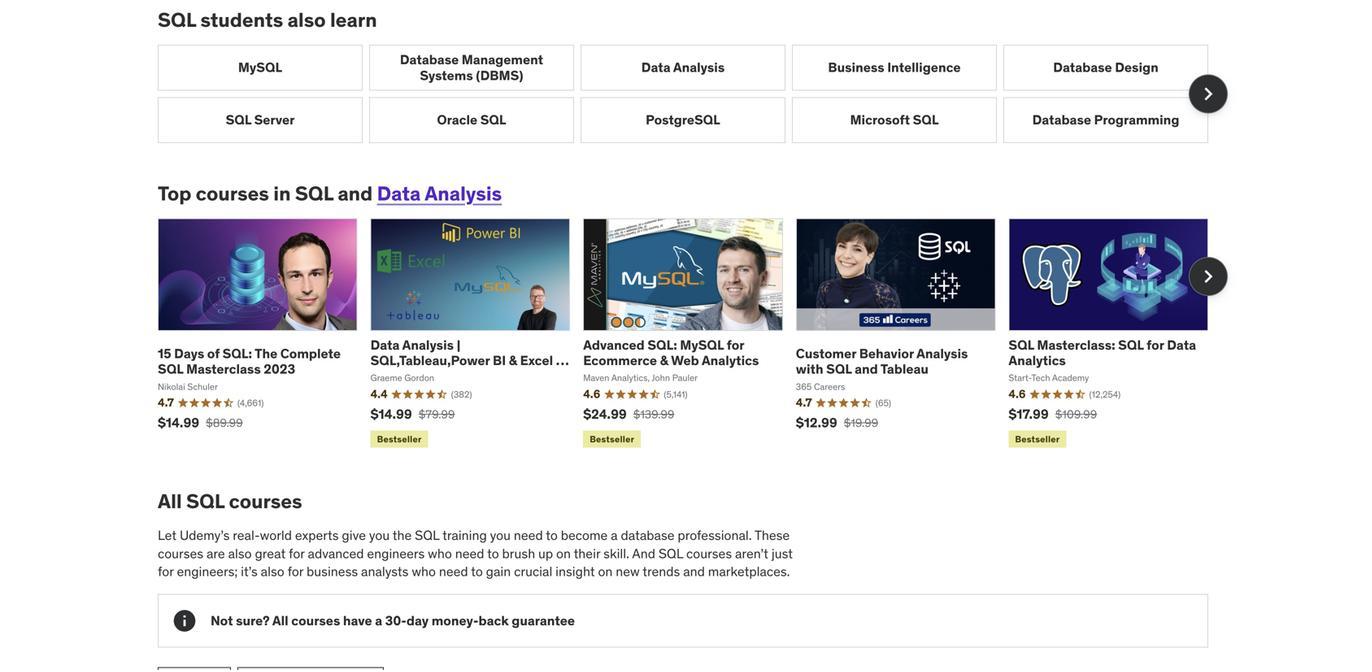 Task type: vqa. For each thing, say whether or not it's contained in the screenshot.
Month
no



Task type: locate. For each thing, give the bounding box(es) containing it.
2 next image from the top
[[1196, 264, 1222, 290]]

1 vertical spatial all
[[272, 612, 288, 629]]

1 analytics from the left
[[702, 352, 759, 369]]

sql left masterclass:
[[1009, 337, 1034, 353]]

2 & from the left
[[660, 352, 669, 369]]

1 horizontal spatial &
[[660, 352, 669, 369]]

business
[[828, 59, 885, 76]]

sql
[[158, 8, 196, 32], [226, 111, 251, 128], [480, 111, 506, 128], [913, 111, 939, 128], [295, 181, 333, 206], [1009, 337, 1034, 353], [1118, 337, 1144, 353], [158, 361, 183, 377], [826, 361, 852, 377], [186, 489, 225, 514], [415, 527, 440, 544], [659, 545, 683, 562]]

sql: right the advanced
[[648, 337, 677, 353]]

and left tableau
[[855, 361, 878, 377]]

design
[[1115, 59, 1159, 76]]

not sure? all courses have a 30-day money-back guarantee
[[211, 612, 575, 629]]

0 horizontal spatial a
[[375, 612, 382, 629]]

1 vertical spatial carousel element
[[158, 219, 1228, 451]]

0 horizontal spatial sql:
[[223, 345, 252, 362]]

a left 30-
[[375, 612, 382, 629]]

1 & from the left
[[509, 352, 517, 369]]

analytics inside advanced sql: mysql for ecommerce & web analytics
[[702, 352, 759, 369]]

| left bi
[[457, 337, 461, 353]]

oracle sql
[[437, 111, 506, 128]]

who
[[428, 545, 452, 562], [412, 563, 436, 580]]

mysql inside advanced sql: mysql for ecommerce & web analytics
[[680, 337, 724, 353]]

professional.
[[678, 527, 752, 544]]

also
[[288, 8, 326, 32], [228, 545, 252, 562], [261, 563, 284, 580]]

1 horizontal spatial sql:
[[648, 337, 677, 353]]

0 horizontal spatial all
[[158, 489, 182, 514]]

customer behavior analysis with sql and tableau link
[[796, 345, 968, 377]]

sql students also learn
[[158, 8, 377, 32]]

0 horizontal spatial analytics
[[702, 352, 759, 369]]

customer
[[796, 345, 857, 362]]

sql inside 15 days of sql: the complete sql masterclass 2023
[[158, 361, 183, 377]]

& left web
[[660, 352, 669, 369]]

a
[[611, 527, 618, 544], [375, 612, 382, 629]]

database programming link
[[1004, 97, 1209, 143]]

15 days of sql: the complete sql masterclass 2023 link
[[158, 345, 341, 377]]

on down skill.
[[598, 563, 613, 580]]

to up up
[[546, 527, 558, 544]]

sql masterclass: sql for data analytics link
[[1009, 337, 1196, 369]]

analysis right behavior
[[917, 345, 968, 362]]

0 horizontal spatial and
[[338, 181, 373, 206]]

also down great
[[261, 563, 284, 580]]

1 vertical spatial and
[[855, 361, 878, 377]]

systems
[[420, 67, 473, 84]]

1 horizontal spatial a
[[611, 527, 618, 544]]

sql right with
[[826, 361, 852, 377]]

need
[[514, 527, 543, 544], [455, 545, 484, 562], [439, 563, 468, 580]]

and right trends
[[683, 563, 705, 580]]

of
[[207, 345, 220, 362]]

2 vertical spatial and
[[683, 563, 705, 580]]

& for excel
[[509, 352, 517, 369]]

0 vertical spatial data analysis link
[[581, 45, 786, 91]]

database up oracle
[[400, 51, 459, 68]]

database
[[400, 51, 459, 68], [1054, 59, 1112, 76], [1033, 111, 1091, 128]]

courses up world
[[229, 489, 302, 514]]

and right in
[[338, 181, 373, 206]]

0 vertical spatial carousel element
[[158, 45, 1228, 143]]

you up brush
[[490, 527, 511, 544]]

2 horizontal spatial and
[[855, 361, 878, 377]]

1 horizontal spatial also
[[261, 563, 284, 580]]

carousel element
[[158, 45, 1228, 143], [158, 219, 1228, 451]]

analysis up postgresql
[[673, 59, 725, 76]]

data analysis link up postgresql
[[581, 45, 786, 91]]

2 analytics from the left
[[1009, 352, 1066, 369]]

just
[[772, 545, 793, 562]]

students
[[200, 8, 283, 32]]

all right sure?
[[272, 612, 288, 629]]

and
[[632, 545, 656, 562]]

the
[[255, 345, 278, 362]]

masterclass:
[[1037, 337, 1116, 353]]

analytics inside the sql masterclass: sql for data analytics
[[1009, 352, 1066, 369]]

business
[[307, 563, 358, 580]]

0 horizontal spatial also
[[228, 545, 252, 562]]

0 vertical spatial and
[[338, 181, 373, 206]]

2 vertical spatial to
[[471, 563, 483, 580]]

guarantee
[[512, 612, 575, 629]]

courses
[[196, 181, 269, 206], [229, 489, 302, 514], [158, 545, 203, 562], [686, 545, 732, 562], [291, 612, 340, 629]]

1 vertical spatial next image
[[1196, 264, 1222, 290]]

&
[[509, 352, 517, 369], [660, 352, 669, 369]]

sql masterclass: sql for data analytics
[[1009, 337, 1196, 369]]

0 horizontal spatial |
[[457, 337, 461, 353]]

0 vertical spatial next image
[[1196, 81, 1222, 107]]

data analysis link down oracle
[[377, 181, 502, 206]]

1 horizontal spatial analytics
[[1009, 352, 1066, 369]]

1 vertical spatial who
[[412, 563, 436, 580]]

let
[[158, 527, 177, 544]]

sql right the
[[415, 527, 440, 544]]

sql left server
[[226, 111, 251, 128]]

in
[[273, 181, 291, 206]]

advanced sql: mysql for ecommerce & web analytics link
[[583, 337, 759, 369]]

0 vertical spatial mysql
[[238, 59, 282, 76]]

data analysis | sql,tableau,power bi & excel | real projects link
[[371, 337, 569, 384]]

and inside customer behavior analysis with sql and tableau
[[855, 361, 878, 377]]

also left learn
[[288, 8, 326, 32]]

next image
[[1196, 81, 1222, 107], [1196, 264, 1222, 290]]

for down let
[[158, 563, 174, 580]]

0 horizontal spatial you
[[369, 527, 390, 544]]

analysis up 'projects'
[[402, 337, 454, 353]]

database design
[[1054, 59, 1159, 76]]

data
[[642, 59, 671, 76], [377, 181, 421, 206], [371, 337, 400, 353], [1167, 337, 1196, 353]]

1 horizontal spatial to
[[487, 545, 499, 562]]

to left gain
[[471, 563, 483, 580]]

carousel element containing data analysis | sql,tableau,power bi & excel | real projects
[[158, 219, 1228, 451]]

postgresql link
[[581, 97, 786, 143]]

for right web
[[727, 337, 744, 353]]

aren't
[[735, 545, 768, 562]]

0 vertical spatial who
[[428, 545, 452, 562]]

database inside database management systems (dbms)
[[400, 51, 459, 68]]

mysql
[[238, 59, 282, 76], [680, 337, 724, 353]]

intelligence
[[888, 59, 961, 76]]

give
[[342, 527, 366, 544]]

projects
[[401, 368, 453, 384]]

skill.
[[604, 545, 629, 562]]

analytics
[[702, 352, 759, 369], [1009, 352, 1066, 369]]

1 next image from the top
[[1196, 81, 1222, 107]]

engineers
[[367, 545, 425, 562]]

data analysis link
[[581, 45, 786, 91], [377, 181, 502, 206]]

real
[[371, 368, 398, 384]]

database for database programming
[[1033, 111, 1091, 128]]

& for web
[[660, 352, 669, 369]]

to up gain
[[487, 545, 499, 562]]

database design link
[[1004, 45, 1209, 91]]

marketplaces.
[[708, 563, 790, 580]]

0 horizontal spatial mysql
[[238, 59, 282, 76]]

carousel element containing database management systems (dbms)
[[158, 45, 1228, 143]]

you left the
[[369, 527, 390, 544]]

complete
[[280, 345, 341, 362]]

1 vertical spatial to
[[487, 545, 499, 562]]

sql: inside 15 days of sql: the complete sql masterclass 2023
[[223, 345, 252, 362]]

sql right masterclass:
[[1118, 337, 1144, 353]]

trends
[[643, 563, 680, 580]]

for left business
[[288, 563, 303, 580]]

data analysis | sql,tableau,power bi & excel | real projects
[[371, 337, 560, 384]]

1 vertical spatial on
[[598, 563, 613, 580]]

0 horizontal spatial &
[[509, 352, 517, 369]]

database for database design
[[1054, 59, 1112, 76]]

& right bi
[[509, 352, 517, 369]]

on right up
[[556, 545, 571, 562]]

2 horizontal spatial also
[[288, 8, 326, 32]]

sql: inside advanced sql: mysql for ecommerce & web analytics
[[648, 337, 677, 353]]

courses left in
[[196, 181, 269, 206]]

day
[[407, 612, 429, 629]]

courses down let
[[158, 545, 203, 562]]

sql server
[[226, 111, 295, 128]]

sql: right of
[[223, 345, 252, 362]]

masterclass
[[186, 361, 261, 377]]

2 horizontal spatial to
[[546, 527, 558, 544]]

for inside advanced sql: mysql for ecommerce & web analytics
[[727, 337, 744, 353]]

1 carousel element from the top
[[158, 45, 1228, 143]]

0 horizontal spatial data analysis link
[[377, 181, 502, 206]]

who down engineers
[[412, 563, 436, 580]]

to
[[546, 527, 558, 544], [487, 545, 499, 562], [471, 563, 483, 580]]

2 vertical spatial need
[[439, 563, 468, 580]]

database down database design link
[[1033, 111, 1091, 128]]

2 carousel element from the top
[[158, 219, 1228, 451]]

sql left students
[[158, 8, 196, 32]]

database left the design
[[1054, 59, 1112, 76]]

1 vertical spatial also
[[228, 545, 252, 562]]

and
[[338, 181, 373, 206], [855, 361, 878, 377], [683, 563, 705, 580]]

sql left of
[[158, 361, 183, 377]]

1 horizontal spatial and
[[683, 563, 705, 580]]

sql right in
[[295, 181, 333, 206]]

courses left have
[[291, 612, 340, 629]]

1 vertical spatial mysql
[[680, 337, 724, 353]]

all up let
[[158, 489, 182, 514]]

1 horizontal spatial you
[[490, 527, 511, 544]]

who down training
[[428, 545, 452, 562]]

0 vertical spatial on
[[556, 545, 571, 562]]

0 vertical spatial a
[[611, 527, 618, 544]]

also down real-
[[228, 545, 252, 562]]

& inside advanced sql: mysql for ecommerce & web analytics
[[660, 352, 669, 369]]

for right masterclass:
[[1147, 337, 1164, 353]]

back
[[479, 612, 509, 629]]

the
[[393, 527, 412, 544]]

all sql courses
[[158, 489, 302, 514]]

a up skill.
[[611, 527, 618, 544]]

oracle sql link
[[369, 97, 574, 143]]

on
[[556, 545, 571, 562], [598, 563, 613, 580]]

1 horizontal spatial on
[[598, 563, 613, 580]]

database management systems (dbms)
[[400, 51, 543, 84]]

1 horizontal spatial all
[[272, 612, 288, 629]]

0 vertical spatial also
[[288, 8, 326, 32]]

2023
[[264, 361, 295, 377]]

|
[[457, 337, 461, 353], [556, 352, 560, 369]]

1 horizontal spatial mysql
[[680, 337, 724, 353]]

| right excel
[[556, 352, 560, 369]]

& inside data analysis | sql,tableau,power bi & excel | real projects
[[509, 352, 517, 369]]



Task type: describe. For each thing, give the bounding box(es) containing it.
advanced
[[308, 545, 364, 562]]

sql right oracle
[[480, 111, 506, 128]]

0 horizontal spatial on
[[556, 545, 571, 562]]

carousel element for and
[[158, 219, 1228, 451]]

for inside the sql masterclass: sql for data analytics
[[1147, 337, 1164, 353]]

brush
[[502, 545, 535, 562]]

database for database management systems (dbms)
[[400, 51, 459, 68]]

these
[[755, 527, 790, 544]]

training
[[443, 527, 487, 544]]

a inside let udemy's real-world experts give you the sql training you need to become a database professional. these courses are also great for advanced engineers who need to brush up on their skill. and sql courses aren't just for engineers; it's also for business analysts who need to gain crucial insight on new trends and marketplaces.
[[611, 527, 618, 544]]

carousel element for sql students also learn
[[158, 45, 1228, 143]]

days
[[174, 345, 204, 362]]

bi
[[493, 352, 506, 369]]

analysis down oracle sql link
[[425, 181, 502, 206]]

and inside let udemy's real-world experts give you the sql training you need to become a database professional. these courses are also great for advanced engineers who need to brush up on their skill. and sql courses aren't just for engineers; it's also for business analysts who need to gain crucial insight on new trends and marketplaces.
[[683, 563, 705, 580]]

data inside data analysis | sql,tableau,power bi & excel | real projects
[[371, 337, 400, 353]]

next image for sql students also learn
[[1196, 81, 1222, 107]]

excel
[[520, 352, 553, 369]]

new
[[616, 563, 640, 580]]

data inside the sql masterclass: sql for data analytics
[[1167, 337, 1196, 353]]

sql inside customer behavior analysis with sql and tableau
[[826, 361, 852, 377]]

1 horizontal spatial |
[[556, 352, 560, 369]]

2 vertical spatial also
[[261, 563, 284, 580]]

0 vertical spatial to
[[546, 527, 558, 544]]

have
[[343, 612, 372, 629]]

15
[[158, 345, 171, 362]]

postgresql
[[646, 111, 720, 128]]

udemy's
[[180, 527, 230, 544]]

database
[[621, 527, 675, 544]]

analysis inside customer behavior analysis with sql and tableau
[[917, 345, 968, 362]]

1 vertical spatial need
[[455, 545, 484, 562]]

become
[[561, 527, 608, 544]]

1 you from the left
[[369, 527, 390, 544]]

management
[[462, 51, 543, 68]]

1 vertical spatial data analysis link
[[377, 181, 502, 206]]

top
[[158, 181, 191, 206]]

database programming
[[1033, 111, 1180, 128]]

server
[[254, 111, 295, 128]]

let udemy's real-world experts give you the sql training you need to become a database professional. these courses are also great for advanced engineers who need to brush up on their skill. and sql courses aren't just for engineers; it's also for business analysts who need to gain crucial insight on new trends and marketplaces.
[[158, 527, 793, 580]]

engineers;
[[177, 563, 238, 580]]

with
[[796, 361, 824, 377]]

not
[[211, 612, 233, 629]]

gain
[[486, 563, 511, 580]]

advanced
[[583, 337, 645, 353]]

their
[[574, 545, 600, 562]]

0 horizontal spatial to
[[471, 563, 483, 580]]

great
[[255, 545, 286, 562]]

learn
[[330, 8, 377, 32]]

oracle
[[437, 111, 478, 128]]

insight
[[556, 563, 595, 580]]

are
[[207, 545, 225, 562]]

behavior
[[859, 345, 914, 362]]

top courses in sql and data analysis
[[158, 181, 502, 206]]

2 you from the left
[[490, 527, 511, 544]]

1 horizontal spatial data analysis link
[[581, 45, 786, 91]]

real-
[[233, 527, 260, 544]]

business intelligence link
[[792, 45, 997, 91]]

microsoft
[[850, 111, 910, 128]]

web
[[671, 352, 699, 369]]

sql up trends
[[659, 545, 683, 562]]

it's
[[241, 563, 258, 580]]

sql right microsoft
[[913, 111, 939, 128]]

world
[[260, 527, 292, 544]]

money-
[[432, 612, 479, 629]]

sure?
[[236, 612, 270, 629]]

database management systems (dbms) link
[[369, 45, 574, 91]]

(dbms)
[[476, 67, 523, 84]]

sql server link
[[158, 97, 363, 143]]

data analysis
[[642, 59, 725, 76]]

analysts
[[361, 563, 409, 580]]

microsoft sql link
[[792, 97, 997, 143]]

15 days of sql: the complete sql masterclass 2023
[[158, 345, 341, 377]]

programming
[[1094, 111, 1180, 128]]

0 vertical spatial all
[[158, 489, 182, 514]]

experts
[[295, 527, 339, 544]]

mysql link
[[158, 45, 363, 91]]

1 vertical spatial a
[[375, 612, 382, 629]]

courses down the professional.
[[686, 545, 732, 562]]

customer behavior analysis with sql and tableau
[[796, 345, 968, 377]]

0 vertical spatial need
[[514, 527, 543, 544]]

business intelligence
[[828, 59, 961, 76]]

analysis inside data analysis | sql,tableau,power bi & excel | real projects
[[402, 337, 454, 353]]

30-
[[385, 612, 407, 629]]

up
[[538, 545, 553, 562]]

for right great
[[289, 545, 305, 562]]

sql up udemy's
[[186, 489, 225, 514]]

crucial
[[514, 563, 552, 580]]

microsoft sql
[[850, 111, 939, 128]]

next image for and
[[1196, 264, 1222, 290]]

sql,tableau,power
[[371, 352, 490, 369]]

ecommerce
[[583, 352, 657, 369]]

tableau
[[881, 361, 929, 377]]



